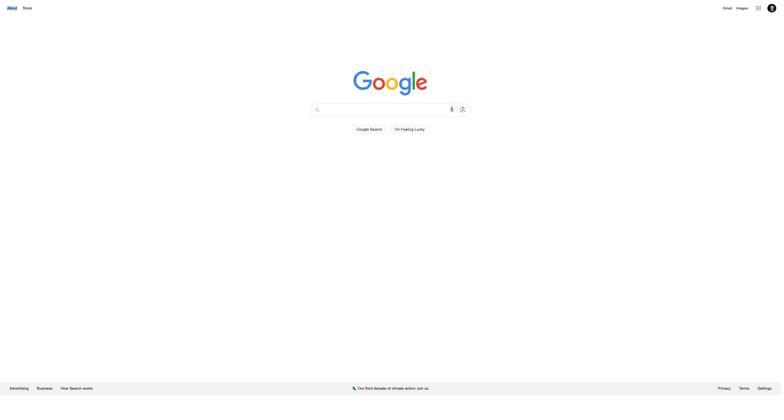 Task type: locate. For each thing, give the bounding box(es) containing it.
None search field
[[5, 102, 776, 141]]

search by image image
[[460, 106, 467, 113]]

google image
[[354, 71, 428, 96]]



Task type: vqa. For each thing, say whether or not it's contained in the screenshot.
Learn more about tracked prices icon
no



Task type: describe. For each thing, give the bounding box(es) containing it.
search by voice image
[[449, 106, 456, 113]]



